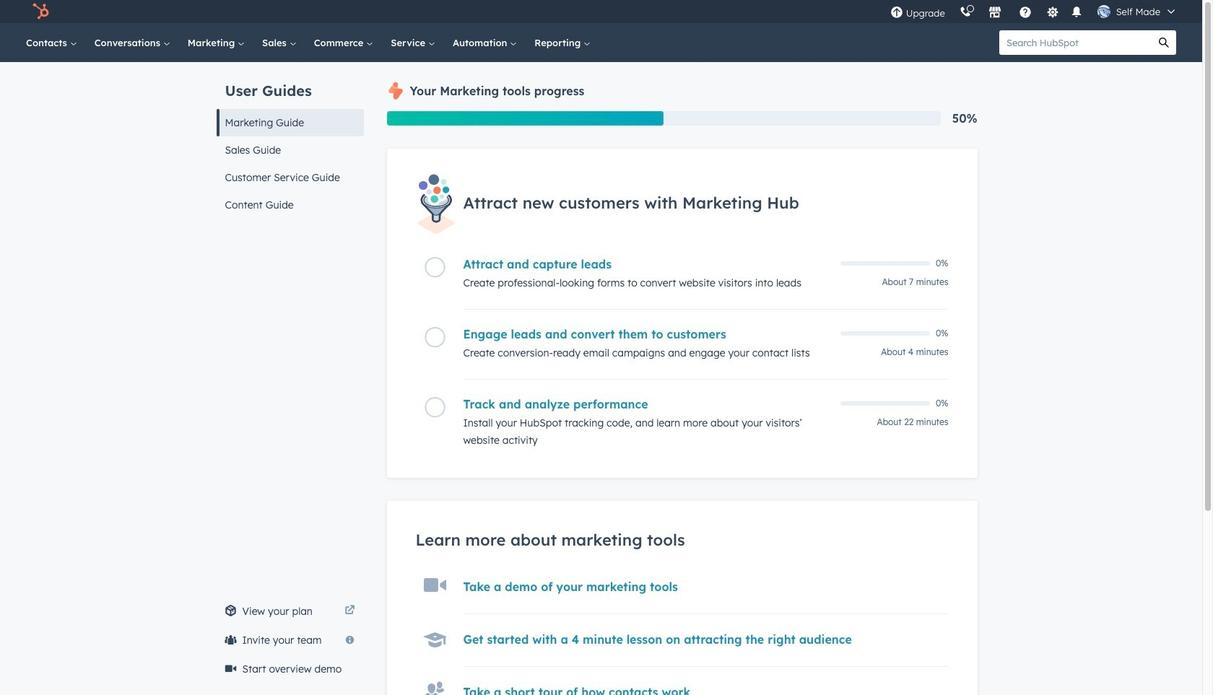 Task type: locate. For each thing, give the bounding box(es) containing it.
link opens in a new window image
[[345, 606, 355, 617]]

menu
[[883, 0, 1185, 23]]

progress bar
[[387, 111, 664, 126]]



Task type: describe. For each thing, give the bounding box(es) containing it.
Search HubSpot search field
[[999, 30, 1152, 55]]

link opens in a new window image
[[345, 603, 355, 620]]

marketplaces image
[[988, 6, 1001, 19]]

ruby anderson image
[[1097, 5, 1110, 18]]

user guides element
[[216, 62, 364, 219]]



Task type: vqa. For each thing, say whether or not it's contained in the screenshot.
'Search HubSpot' search field
yes



